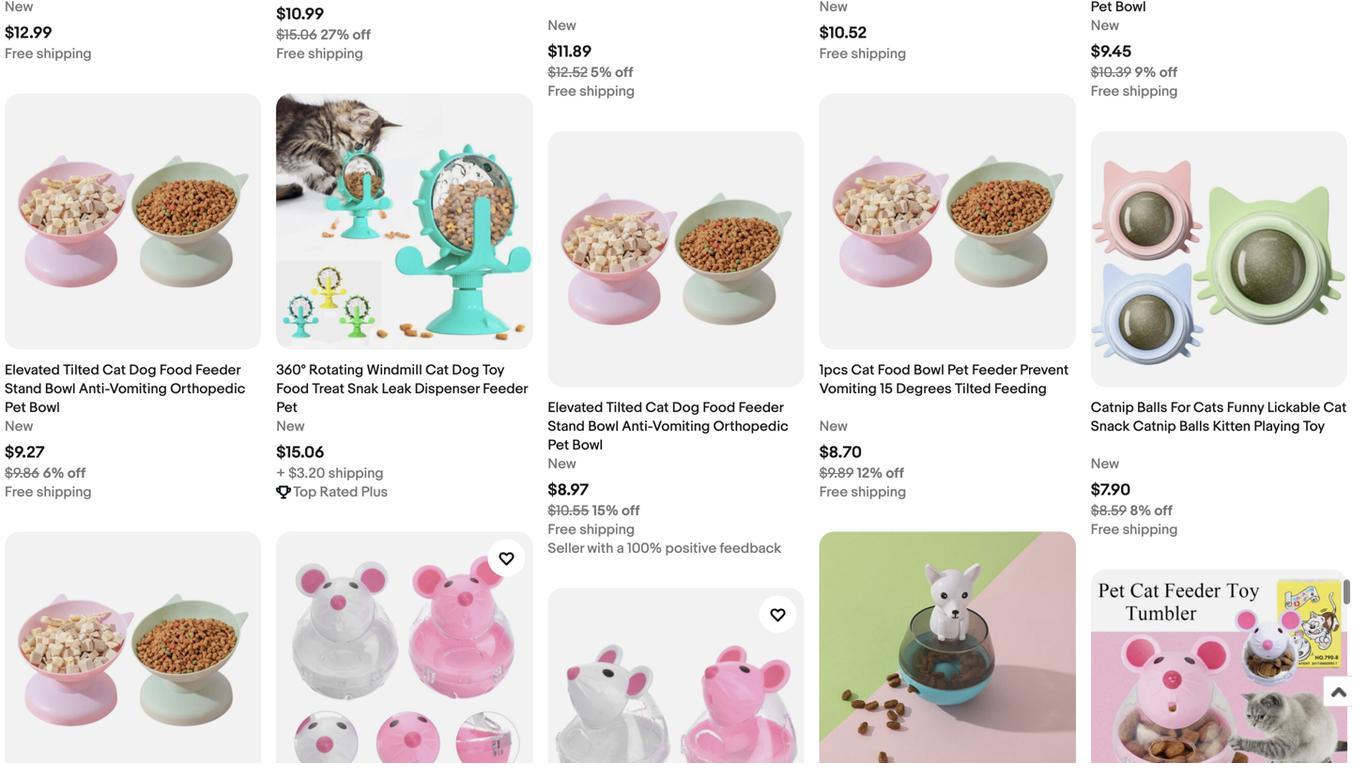 Task type: vqa. For each thing, say whether or not it's contained in the screenshot.


Task type: describe. For each thing, give the bounding box(es) containing it.
6%
[[43, 465, 64, 482]]

$3.20
[[289, 465, 325, 482]]

toy inside catnip balls for cats funny lickable cat snack catnip balls kitten playing toy
[[1303, 419, 1325, 435]]

off inside 'new $9.45 $10.39 9% off free shipping'
[[1160, 64, 1178, 81]]

off inside new $11.89 $12.52 5% off free shipping
[[615, 64, 633, 81]]

new inside 360° rotating windmill cat dog toy food treat snak leak dispenser feeder pet new $15.06 + $3.20 shipping
[[276, 419, 305, 435]]

360°
[[276, 362, 306, 379]]

free shipping text field down 9%
[[1091, 82, 1178, 101]]

bowl inside 1pcs cat food bowl pet feeder prevent vomiting 15 degrees tilted feeding
[[914, 362, 945, 379]]

0 vertical spatial balls
[[1137, 400, 1168, 417]]

$15.06 inside $10.99 $15.06 27% off free shipping
[[276, 27, 317, 44]]

shipping inside new $8.70 $9.89 12% off free shipping
[[851, 484, 907, 501]]

feeder for elevated tilted cat dog food feeder stand bowl anti-vomiting orthopedic pet bowl new $8.97 $10.55 15% off free shipping seller with a 100% positive feedback
[[739, 400, 784, 417]]

$10.52
[[820, 23, 867, 43]]

elevated for $8.97
[[548, 400, 603, 417]]

elevated tilted cat dog food feeder stand bowl anti-vomiting orthopedic pet bowl new $8.97 $10.55 15% off free shipping seller with a 100% positive feedback
[[548, 400, 789, 558]]

Top Rated Plus text field
[[293, 483, 388, 502]]

new text field for $11.89
[[548, 16, 576, 35]]

new $9.45 $10.39 9% off free shipping
[[1091, 17, 1178, 100]]

previous price $8.59 8% off text field
[[1091, 502, 1173, 521]]

$8.70 text field
[[820, 443, 862, 463]]

new text field for $9.27
[[5, 418, 33, 436]]

free inside elevated tilted cat dog food feeder stand bowl anti-vomiting orthopedic pet bowl new $9.27 $9.86 6% off free shipping
[[5, 484, 33, 501]]

food inside 'elevated tilted cat dog food feeder stand bowl anti-vomiting orthopedic pet bowl new $8.97 $10.55 15% off free shipping seller with a 100% positive feedback'
[[703, 400, 736, 417]]

$8.70
[[820, 443, 862, 463]]

shipping down $12.99 text field
[[36, 45, 92, 62]]

15%
[[592, 503, 619, 520]]

feedback
[[720, 541, 781, 558]]

cat inside catnip balls for cats funny lickable cat snack catnip balls kitten playing toy
[[1324, 400, 1347, 417]]

$10.99 text field
[[276, 5, 324, 24]]

new inside new $7.90 $8.59 8% off free shipping
[[1091, 456, 1120, 473]]

vomiting for $9.27
[[109, 381, 167, 398]]

previous price $9.86 6% off text field
[[5, 465, 86, 483]]

new $7.90 $8.59 8% off free shipping
[[1091, 456, 1178, 539]]

orthopedic for $9.27
[[170, 381, 245, 398]]

1pcs
[[820, 362, 848, 379]]

$12.99
[[5, 23, 52, 43]]

windmill
[[367, 362, 422, 379]]

catnip balls for cats funny lickable cat snack catnip balls kitten playing toy
[[1091, 400, 1347, 435]]

food inside 1pcs cat food bowl pet feeder prevent vomiting 15 degrees tilted feeding
[[878, 362, 911, 379]]

tilted for $9.27
[[63, 362, 99, 379]]

off inside elevated tilted cat dog food feeder stand bowl anti-vomiting orthopedic pet bowl new $9.27 $9.86 6% off free shipping
[[68, 465, 86, 482]]

previous price $10.39 9% off text field
[[1091, 63, 1178, 82]]

pet inside 360° rotating windmill cat dog toy food treat snak leak dispenser feeder pet new $15.06 + $3.20 shipping
[[276, 400, 298, 417]]

shipping inside 360° rotating windmill cat dog toy food treat snak leak dispenser feeder pet new $15.06 + $3.20 shipping
[[328, 465, 384, 482]]

free shipping text field down $12.99 text field
[[5, 45, 92, 63]]

$8.59
[[1091, 503, 1127, 520]]

cat inside 1pcs cat food bowl pet feeder prevent vomiting 15 degrees tilted feeding
[[851, 362, 875, 379]]

snack
[[1091, 419, 1130, 435]]

$15.06 text field
[[276, 443, 324, 463]]

27%
[[321, 27, 350, 44]]

$11.89
[[548, 42, 592, 62]]

new text field for $9.45
[[1091, 16, 1120, 35]]

top
[[293, 484, 317, 501]]

off inside 'elevated tilted cat dog food feeder stand bowl anti-vomiting orthopedic pet bowl new $8.97 $10.55 15% off free shipping seller with a 100% positive feedback'
[[622, 503, 640, 520]]

new inside elevated tilted cat dog food feeder stand bowl anti-vomiting orthopedic pet bowl new $9.27 $9.86 6% off free shipping
[[5, 419, 33, 435]]

vomiting inside 1pcs cat food bowl pet feeder prevent vomiting 15 degrees tilted feeding
[[820, 381, 877, 398]]

free inside new $7.90 $8.59 8% off free shipping
[[1091, 522, 1120, 539]]

1pcs cat food bowl pet feeder prevent vomiting 15 degrees tilted feeding
[[820, 362, 1069, 398]]

pet inside 1pcs cat food bowl pet feeder prevent vomiting 15 degrees tilted feeding
[[948, 362, 969, 379]]

free shipping text field down $10.52 text box in the top of the page
[[820, 45, 907, 63]]

shipping inside elevated tilted cat dog food feeder stand bowl anti-vomiting orthopedic pet bowl new $9.27 $9.86 6% off free shipping
[[36, 484, 92, 501]]

lickable
[[1268, 400, 1321, 417]]

tilted inside 1pcs cat food bowl pet feeder prevent vomiting 15 degrees tilted feeding
[[955, 381, 991, 398]]

5%
[[591, 64, 612, 81]]

+ $3.20 shipping text field
[[276, 465, 384, 483]]

new inside new $8.70 $9.89 12% off free shipping
[[820, 419, 848, 435]]

free shipping text field down '8%'
[[1091, 521, 1178, 540]]

free inside new $8.70 $9.89 12% off free shipping
[[820, 484, 848, 501]]

previous price $15.06 27% off text field
[[276, 26, 371, 45]]

elevated tilted cat dog food feeder stand bowl anti-vomiting orthopedic pet bowl new $9.27 $9.86 6% off free shipping
[[5, 362, 245, 501]]

free inside 'new $9.45 $10.39 9% off free shipping'
[[1091, 83, 1120, 100]]

shipping inside $10.99 $15.06 27% off free shipping
[[308, 45, 363, 62]]

orthopedic for $8.97
[[713, 419, 789, 435]]

dispenser
[[415, 381, 480, 398]]

cats
[[1194, 400, 1224, 417]]



Task type: locate. For each thing, give the bounding box(es) containing it.
$8.97 text field
[[548, 481, 589, 501]]

2 horizontal spatial dog
[[672, 400, 700, 417]]

2 $15.06 from the top
[[276, 443, 324, 463]]

free shipping
[[5, 45, 92, 62], [820, 45, 907, 62]]

new $11.89 $12.52 5% off free shipping
[[548, 17, 635, 100]]

off right 6%
[[68, 465, 86, 482]]

$10.52 text field
[[820, 23, 867, 43]]

previous price $12.52 5% off text field
[[548, 63, 633, 82]]

feeder for 1pcs cat food bowl pet feeder prevent vomiting 15 degrees tilted feeding
[[972, 362, 1017, 379]]

off right '8%'
[[1155, 503, 1173, 520]]

bowl
[[914, 362, 945, 379], [45, 381, 76, 398], [29, 400, 60, 417], [588, 419, 619, 435], [572, 437, 603, 454]]

1 horizontal spatial free shipping
[[820, 45, 907, 62]]

new up $15.06 text box
[[276, 419, 305, 435]]

free down $10.39
[[1091, 83, 1120, 100]]

0 vertical spatial free shipping text field
[[548, 82, 635, 101]]

stand up $8.97 text field
[[548, 419, 585, 435]]

free shipping text field for $9.27
[[5, 483, 92, 502]]

feeder inside 'elevated tilted cat dog food feeder stand bowl anti-vomiting orthopedic pet bowl new $8.97 $10.55 15% off free shipping seller with a 100% positive feedback'
[[739, 400, 784, 417]]

1 vertical spatial stand
[[548, 419, 585, 435]]

9%
[[1135, 64, 1157, 81]]

pet inside elevated tilted cat dog food feeder stand bowl anti-vomiting orthopedic pet bowl new $9.27 $9.86 6% off free shipping
[[5, 400, 26, 417]]

seller
[[548, 541, 584, 558]]

pet up $8.97 text field
[[548, 437, 569, 454]]

off inside $10.99 $15.06 27% off free shipping
[[353, 27, 371, 44]]

$7.90
[[1091, 481, 1131, 501]]

new text field for $8.70
[[820, 418, 848, 436]]

new up $11.89 text field
[[548, 17, 576, 34]]

$15.06 up $3.20 on the bottom left
[[276, 443, 324, 463]]

free
[[5, 45, 33, 62], [276, 45, 305, 62], [820, 45, 848, 62], [548, 83, 576, 100], [1091, 83, 1120, 100], [5, 484, 33, 501], [820, 484, 848, 501], [548, 522, 576, 539], [1091, 522, 1120, 539]]

1 vertical spatial catnip
[[1133, 419, 1176, 435]]

dog inside 'elevated tilted cat dog food feeder stand bowl anti-vomiting orthopedic pet bowl new $8.97 $10.55 15% off free shipping seller with a 100% positive feedback'
[[672, 400, 700, 417]]

1 free shipping from the left
[[5, 45, 92, 62]]

0 vertical spatial catnip
[[1091, 400, 1134, 417]]

catnip down for
[[1133, 419, 1176, 435]]

catnip up snack
[[1091, 400, 1134, 417]]

1 vertical spatial balls
[[1180, 419, 1210, 435]]

new inside 'new $9.45 $10.39 9% off free shipping'
[[1091, 17, 1120, 34]]

off right 9%
[[1160, 64, 1178, 81]]

pet down 360°
[[276, 400, 298, 417]]

1 horizontal spatial balls
[[1180, 419, 1210, 435]]

$9.45
[[1091, 42, 1132, 62]]

1 vertical spatial anti-
[[622, 419, 653, 435]]

free shipping text field down 6%
[[5, 483, 92, 502]]

0 vertical spatial stand
[[5, 381, 42, 398]]

1 horizontal spatial anti-
[[622, 419, 653, 435]]

$12.99 text field
[[5, 23, 52, 43]]

new text field up $8.97 text field
[[548, 455, 576, 474]]

new text field up $7.90 text field
[[1091, 455, 1120, 474]]

free shipping text field down the 12%
[[820, 483, 907, 502]]

15
[[880, 381, 893, 398]]

2 horizontal spatial tilted
[[955, 381, 991, 398]]

anti- for $8.97
[[622, 419, 653, 435]]

2 horizontal spatial new text field
[[1091, 455, 1120, 474]]

food inside elevated tilted cat dog food feeder stand bowl anti-vomiting orthopedic pet bowl new $9.27 $9.86 6% off free shipping
[[160, 362, 192, 379]]

free down $9.86
[[5, 484, 33, 501]]

Free shipping text field
[[5, 45, 92, 63], [276, 45, 363, 63], [820, 45, 907, 63], [1091, 82, 1178, 101], [820, 483, 907, 502], [1091, 521, 1178, 540]]

degrees
[[896, 381, 952, 398]]

shipping down 6%
[[36, 484, 92, 501]]

free down $9.89
[[820, 484, 848, 501]]

0 horizontal spatial dog
[[129, 362, 156, 379]]

1 $15.06 from the top
[[276, 27, 317, 44]]

stand for $9.27
[[5, 381, 42, 398]]

orthopedic
[[170, 381, 245, 398], [713, 419, 789, 435]]

360° rotating windmill cat dog toy food treat snak leak dispenser feeder pet new $15.06 + $3.20 shipping
[[276, 362, 528, 482]]

elevated
[[5, 362, 60, 379], [548, 400, 603, 417]]

100%
[[627, 541, 662, 558]]

1 horizontal spatial new text field
[[820, 418, 848, 436]]

new inside new $11.89 $12.52 5% off free shipping
[[548, 17, 576, 34]]

0 horizontal spatial toy
[[483, 362, 504, 379]]

playing
[[1254, 419, 1300, 435]]

free shipping text field down '27%' at the left top
[[276, 45, 363, 63]]

feeder for elevated tilted cat dog food feeder stand bowl anti-vomiting orthopedic pet bowl new $9.27 $9.86 6% off free shipping
[[196, 362, 240, 379]]

Seller with a 100% positive feedback text field
[[548, 540, 781, 558]]

shipping inside new $11.89 $12.52 5% off free shipping
[[580, 83, 635, 100]]

elevated up $8.97
[[548, 400, 603, 417]]

new text field up $15.06 text box
[[276, 418, 305, 436]]

0 vertical spatial tilted
[[63, 362, 99, 379]]

anti- for $9.27
[[79, 381, 109, 398]]

tilted
[[63, 362, 99, 379], [955, 381, 991, 398], [606, 400, 643, 417]]

treat
[[312, 381, 344, 398]]

0 horizontal spatial balls
[[1137, 400, 1168, 417]]

feeder inside 360° rotating windmill cat dog toy food treat snak leak dispenser feeder pet new $15.06 + $3.20 shipping
[[483, 381, 528, 398]]

dog
[[129, 362, 156, 379], [452, 362, 479, 379], [672, 400, 700, 417]]

stand
[[5, 381, 42, 398], [548, 419, 585, 435]]

new text field up $8.70
[[820, 418, 848, 436]]

food
[[160, 362, 192, 379], [878, 362, 911, 379], [276, 381, 309, 398], [703, 400, 736, 417]]

stand up $9.27 at the bottom
[[5, 381, 42, 398]]

positive
[[665, 541, 717, 558]]

pet up $9.27 at the bottom
[[5, 400, 26, 417]]

tilted for $8.97
[[606, 400, 643, 417]]

free shipping text field up with
[[548, 521, 635, 540]]

feeding
[[995, 381, 1047, 398]]

$9.27
[[5, 443, 45, 463]]

vomiting inside 'elevated tilted cat dog food feeder stand bowl anti-vomiting orthopedic pet bowl new $8.97 $10.55 15% off free shipping seller with a 100% positive feedback'
[[653, 419, 710, 435]]

dog for $9.27
[[129, 362, 156, 379]]

free inside new $11.89 $12.52 5% off free shipping
[[548, 83, 576, 100]]

new inside 'elevated tilted cat dog food feeder stand bowl anti-vomiting orthopedic pet bowl new $8.97 $10.55 15% off free shipping seller with a 100% positive feedback'
[[548, 456, 576, 473]]

1 vertical spatial free shipping text field
[[5, 483, 92, 502]]

None text field
[[5, 0, 33, 16]]

orthopedic inside 'elevated tilted cat dog food feeder stand bowl anti-vomiting orthopedic pet bowl new $8.97 $10.55 15% off free shipping seller with a 100% positive feedback'
[[713, 419, 789, 435]]

new up $8.70
[[820, 419, 848, 435]]

off right the 15%
[[622, 503, 640, 520]]

$15.06 inside 360° rotating windmill cat dog toy food treat snak leak dispenser feeder pet new $15.06 + $3.20 shipping
[[276, 443, 324, 463]]

vomiting inside elevated tilted cat dog food feeder stand bowl anti-vomiting orthopedic pet bowl new $9.27 $9.86 6% off free shipping
[[109, 381, 167, 398]]

free shipping for $12.99
[[5, 45, 92, 62]]

2 vertical spatial free shipping text field
[[548, 521, 635, 540]]

for
[[1171, 400, 1191, 417]]

1 vertical spatial toy
[[1303, 419, 1325, 435]]

cat inside elevated tilted cat dog food feeder stand bowl anti-vomiting orthopedic pet bowl new $9.27 $9.86 6% off free shipping
[[103, 362, 126, 379]]

$9.45 text field
[[1091, 42, 1132, 62]]

1 horizontal spatial tilted
[[606, 400, 643, 417]]

0 vertical spatial orthopedic
[[170, 381, 245, 398]]

$10.99
[[276, 5, 324, 24]]

balls down for
[[1180, 419, 1210, 435]]

off right '27%' at the left top
[[353, 27, 371, 44]]

0 horizontal spatial tilted
[[63, 362, 99, 379]]

12%
[[857, 465, 883, 482]]

new text field up $9.27 at the bottom
[[5, 418, 33, 436]]

free shipping down $12.99 text field
[[5, 45, 92, 62]]

$9.86
[[5, 465, 40, 482]]

orthopedic inside elevated tilted cat dog food feeder stand bowl anti-vomiting orthopedic pet bowl new $9.27 $9.86 6% off free shipping
[[170, 381, 245, 398]]

1 vertical spatial elevated
[[548, 400, 603, 417]]

free down $12.99 text field
[[5, 45, 33, 62]]

1 horizontal spatial orthopedic
[[713, 419, 789, 435]]

previous price $10.55 15% off text field
[[548, 502, 640, 521]]

dog inside elevated tilted cat dog food feeder stand bowl anti-vomiting orthopedic pet bowl new $9.27 $9.86 6% off free shipping
[[129, 362, 156, 379]]

8%
[[1130, 503, 1152, 520]]

1 horizontal spatial toy
[[1303, 419, 1325, 435]]

cat inside 360° rotating windmill cat dog toy food treat snak leak dispenser feeder pet new $15.06 + $3.20 shipping
[[426, 362, 449, 379]]

off right the 12%
[[886, 465, 904, 482]]

+
[[276, 465, 285, 482]]

vomiting for $8.97
[[653, 419, 710, 435]]

stand for $8.97
[[548, 419, 585, 435]]

off inside new $8.70 $9.89 12% off free shipping
[[886, 465, 904, 482]]

$8.97
[[548, 481, 589, 501]]

off right 5%
[[615, 64, 633, 81]]

$11.89 text field
[[548, 42, 592, 62]]

0 horizontal spatial vomiting
[[109, 381, 167, 398]]

new text field for $8.97
[[548, 455, 576, 474]]

with
[[587, 541, 614, 558]]

0 vertical spatial elevated
[[5, 362, 60, 379]]

shipping down 9%
[[1123, 83, 1178, 100]]

$10.55
[[548, 503, 589, 520]]

free down "previous price $15.06 27% off" text box
[[276, 45, 305, 62]]

off
[[353, 27, 371, 44], [615, 64, 633, 81], [1160, 64, 1178, 81], [68, 465, 86, 482], [886, 465, 904, 482], [622, 503, 640, 520], [1155, 503, 1173, 520]]

shipping down $10.52 text box in the top of the page
[[851, 45, 907, 62]]

new up $8.97 text field
[[548, 456, 576, 473]]

top rated plus
[[293, 484, 388, 501]]

new text field for $7.90
[[1091, 455, 1120, 474]]

None text field
[[820, 0, 848, 16]]

new
[[548, 17, 576, 34], [1091, 17, 1120, 34], [5, 419, 33, 435], [276, 419, 305, 435], [820, 419, 848, 435], [548, 456, 576, 473], [1091, 456, 1120, 473]]

0 horizontal spatial orthopedic
[[170, 381, 245, 398]]

shipping inside new $7.90 $8.59 8% off free shipping
[[1123, 522, 1178, 539]]

1 vertical spatial $15.06
[[276, 443, 324, 463]]

free inside $10.99 $15.06 27% off free shipping
[[276, 45, 305, 62]]

0 vertical spatial $15.06
[[276, 27, 317, 44]]

$7.90 text field
[[1091, 481, 1131, 501]]

Free shipping text field
[[548, 82, 635, 101], [5, 483, 92, 502], [548, 521, 635, 540]]

0 horizontal spatial elevated
[[5, 362, 60, 379]]

$15.06
[[276, 27, 317, 44], [276, 443, 324, 463]]

2 vertical spatial tilted
[[606, 400, 643, 417]]

$10.39
[[1091, 64, 1132, 81]]

free shipping for $10.52
[[820, 45, 907, 62]]

anti- inside 'elevated tilted cat dog food feeder stand bowl anti-vomiting orthopedic pet bowl new $8.97 $10.55 15% off free shipping seller with a 100% positive feedback'
[[622, 419, 653, 435]]

$10.99 $15.06 27% off free shipping
[[276, 5, 371, 62]]

shipping down the 12%
[[851, 484, 907, 501]]

0 horizontal spatial stand
[[5, 381, 42, 398]]

shipping down '8%'
[[1123, 522, 1178, 539]]

0 vertical spatial anti-
[[79, 381, 109, 398]]

feeder
[[196, 362, 240, 379], [972, 362, 1017, 379], [483, 381, 528, 398], [739, 400, 784, 417]]

shipping up top rated plus text field
[[328, 465, 384, 482]]

rotating
[[309, 362, 364, 379]]

New text field
[[820, 418, 848, 436], [548, 455, 576, 474], [1091, 455, 1120, 474]]

new $8.70 $9.89 12% off free shipping
[[820, 419, 907, 501]]

stand inside elevated tilted cat dog food feeder stand bowl anti-vomiting orthopedic pet bowl new $9.27 $9.86 6% off free shipping
[[5, 381, 42, 398]]

rated
[[320, 484, 358, 501]]

0 horizontal spatial anti-
[[79, 381, 109, 398]]

1 vertical spatial orthopedic
[[713, 419, 789, 435]]

dog inside 360° rotating windmill cat dog toy food treat snak leak dispenser feeder pet new $15.06 + $3.20 shipping
[[452, 362, 479, 379]]

free down the $8.59
[[1091, 522, 1120, 539]]

catnip
[[1091, 400, 1134, 417], [1133, 419, 1176, 435]]

free inside 'elevated tilted cat dog food feeder stand bowl anti-vomiting orthopedic pet bowl new $8.97 $10.55 15% off free shipping seller with a 100% positive feedback'
[[548, 522, 576, 539]]

0 horizontal spatial free shipping
[[5, 45, 92, 62]]

dog for $8.97
[[672, 400, 700, 417]]

shipping down '27%' at the left top
[[308, 45, 363, 62]]

1 horizontal spatial stand
[[548, 419, 585, 435]]

free down $12.52
[[548, 83, 576, 100]]

free shipping text field down 5%
[[548, 82, 635, 101]]

prevent
[[1020, 362, 1069, 379]]

new text field for $15.06
[[276, 418, 305, 436]]

cat
[[103, 362, 126, 379], [426, 362, 449, 379], [851, 362, 875, 379], [646, 400, 669, 417], [1324, 400, 1347, 417]]

food inside 360° rotating windmill cat dog toy food treat snak leak dispenser feeder pet new $15.06 + $3.20 shipping
[[276, 381, 309, 398]]

shipping inside 'elevated tilted cat dog food feeder stand bowl anti-vomiting orthopedic pet bowl new $8.97 $10.55 15% off free shipping seller with a 100% positive feedback'
[[580, 522, 635, 539]]

balls
[[1137, 400, 1168, 417], [1180, 419, 1210, 435]]

0 horizontal spatial new text field
[[548, 455, 576, 474]]

New text field
[[548, 16, 576, 35], [1091, 16, 1120, 35], [5, 418, 33, 436], [276, 418, 305, 436]]

1 vertical spatial tilted
[[955, 381, 991, 398]]

new text field up $11.89 text field
[[548, 16, 576, 35]]

shipping down 5%
[[580, 83, 635, 100]]

free down $10.52 text box in the top of the page
[[820, 45, 848, 62]]

shipping
[[36, 45, 92, 62], [308, 45, 363, 62], [851, 45, 907, 62], [580, 83, 635, 100], [1123, 83, 1178, 100], [328, 465, 384, 482], [36, 484, 92, 501], [851, 484, 907, 501], [580, 522, 635, 539], [1123, 522, 1178, 539]]

shipping down the 15%
[[580, 522, 635, 539]]

elevated inside 'elevated tilted cat dog food feeder stand bowl anti-vomiting orthopedic pet bowl new $8.97 $10.55 15% off free shipping seller with a 100% positive feedback'
[[548, 400, 603, 417]]

free shipping down $10.52 text box in the top of the page
[[820, 45, 907, 62]]

plus
[[361, 484, 388, 501]]

tilted inside 'elevated tilted cat dog food feeder stand bowl anti-vomiting orthopedic pet bowl new $8.97 $10.55 15% off free shipping seller with a 100% positive feedback'
[[606, 400, 643, 417]]

pet inside 'elevated tilted cat dog food feeder stand bowl anti-vomiting orthopedic pet bowl new $8.97 $10.55 15% off free shipping seller with a 100% positive feedback'
[[548, 437, 569, 454]]

snak
[[348, 381, 379, 398]]

new up $9.27 at the bottom
[[5, 419, 33, 435]]

$9.27 text field
[[5, 443, 45, 463]]

funny
[[1227, 400, 1264, 417]]

anti-
[[79, 381, 109, 398], [622, 419, 653, 435]]

elevated for $9.27
[[5, 362, 60, 379]]

2 horizontal spatial vomiting
[[820, 381, 877, 398]]

leak
[[382, 381, 412, 398]]

new text field up $9.45
[[1091, 16, 1120, 35]]

pet up degrees
[[948, 362, 969, 379]]

shipping inside 'new $9.45 $10.39 9% off free shipping'
[[1123, 83, 1178, 100]]

1 horizontal spatial elevated
[[548, 400, 603, 417]]

free up seller
[[548, 522, 576, 539]]

elevated up $9.27 text box
[[5, 362, 60, 379]]

vomiting
[[109, 381, 167, 398], [820, 381, 877, 398], [653, 419, 710, 435]]

toy inside 360° rotating windmill cat dog toy food treat snak leak dispenser feeder pet new $15.06 + $3.20 shipping
[[483, 362, 504, 379]]

kitten
[[1213, 419, 1251, 435]]

feeder inside 1pcs cat food bowl pet feeder prevent vomiting 15 degrees tilted feeding
[[972, 362, 1017, 379]]

2 free shipping from the left
[[820, 45, 907, 62]]

1 horizontal spatial vomiting
[[653, 419, 710, 435]]

a
[[617, 541, 624, 558]]

$9.89
[[820, 465, 854, 482]]

new up $9.45
[[1091, 17, 1120, 34]]

cat inside 'elevated tilted cat dog food feeder stand bowl anti-vomiting orthopedic pet bowl new $8.97 $10.55 15% off free shipping seller with a 100% positive feedback'
[[646, 400, 669, 417]]

free shipping text field for $8.97
[[548, 521, 635, 540]]

previous price $9.89 12% off text field
[[820, 465, 904, 483]]

anti- inside elevated tilted cat dog food feeder stand bowl anti-vomiting orthopedic pet bowl new $9.27 $9.86 6% off free shipping
[[79, 381, 109, 398]]

tilted inside elevated tilted cat dog food feeder stand bowl anti-vomiting orthopedic pet bowl new $9.27 $9.86 6% off free shipping
[[63, 362, 99, 379]]

feeder inside elevated tilted cat dog food feeder stand bowl anti-vomiting orthopedic pet bowl new $9.27 $9.86 6% off free shipping
[[196, 362, 240, 379]]

new up $7.90 text field
[[1091, 456, 1120, 473]]

pet
[[948, 362, 969, 379], [5, 400, 26, 417], [276, 400, 298, 417], [548, 437, 569, 454]]

$15.06 down $10.99
[[276, 27, 317, 44]]

off inside new $7.90 $8.59 8% off free shipping
[[1155, 503, 1173, 520]]

elevated inside elevated tilted cat dog food feeder stand bowl anti-vomiting orthopedic pet bowl new $9.27 $9.86 6% off free shipping
[[5, 362, 60, 379]]

stand inside 'elevated tilted cat dog food feeder stand bowl anti-vomiting orthopedic pet bowl new $8.97 $10.55 15% off free shipping seller with a 100% positive feedback'
[[548, 419, 585, 435]]

$12.52
[[548, 64, 588, 81]]

0 vertical spatial toy
[[483, 362, 504, 379]]

balls left for
[[1137, 400, 1168, 417]]

toy
[[483, 362, 504, 379], [1303, 419, 1325, 435]]

1 horizontal spatial dog
[[452, 362, 479, 379]]



